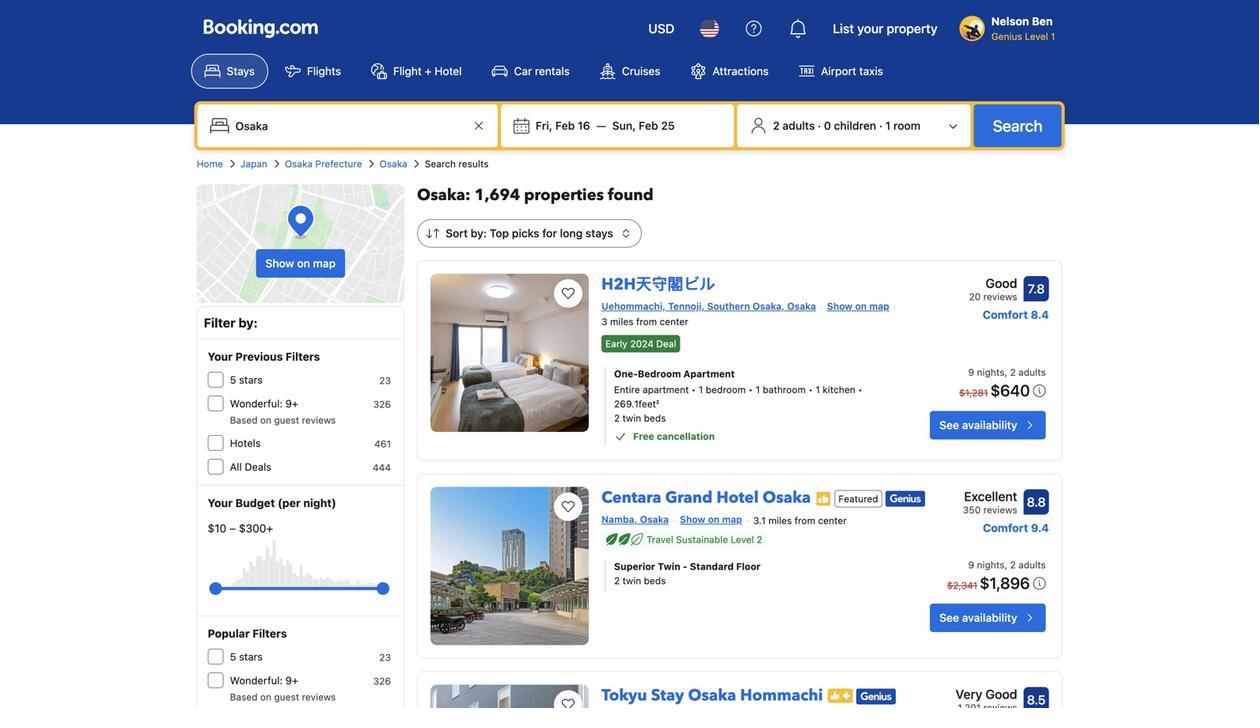 Task type: vqa. For each thing, say whether or not it's contained in the screenshot.
1st Your
yes



Task type: locate. For each thing, give the bounding box(es) containing it.
2 vertical spatial show
[[680, 514, 705, 525]]

1 horizontal spatial level
[[1025, 31, 1048, 42]]

5
[[230, 374, 236, 386], [230, 651, 236, 663]]

results
[[458, 158, 489, 169]]

1 vertical spatial level
[[731, 534, 754, 545]]

20
[[969, 291, 981, 302]]

1 vertical spatial availability
[[962, 611, 1017, 624]]

0 vertical spatial 5 stars
[[230, 374, 263, 386]]

• down one-bedroom apartment "link"
[[748, 384, 753, 395]]

see down $2,341
[[939, 611, 959, 624]]

see availability down $2,341
[[939, 611, 1017, 624]]

group
[[216, 576, 383, 601]]

(per
[[278, 497, 301, 510]]

your for your budget (per night)
[[208, 497, 233, 510]]

23
[[379, 375, 391, 386], [379, 652, 391, 663]]

0 vertical spatial availability
[[962, 419, 1017, 432]]

attractions link
[[677, 54, 782, 89]]

1 horizontal spatial search
[[993, 116, 1043, 135]]

0 vertical spatial see availability
[[939, 419, 1017, 432]]

see availability down $1,281
[[939, 419, 1017, 432]]

beds up free
[[644, 413, 666, 424]]

2 down superior
[[614, 575, 620, 586]]

see availability link down the "$1,896"
[[930, 604, 1046, 632]]

–
[[229, 522, 236, 535]]

see availability link for $1,896
[[930, 604, 1046, 632]]

adults up the $640
[[1018, 367, 1046, 378]]

2 see from the top
[[939, 611, 959, 624]]

1 horizontal spatial show
[[680, 514, 705, 525]]

2 see availability from the top
[[939, 611, 1017, 624]]

9 nights , 2 adults for $1,896
[[968, 559, 1046, 571]]

0 vertical spatial based on guest reviews
[[230, 415, 336, 426]]

5 for your
[[230, 374, 236, 386]]

booking.com image
[[204, 19, 318, 38]]

2 down 3.1
[[757, 534, 762, 545]]

feb left 16
[[555, 119, 575, 132]]

0 vertical spatial guest
[[274, 415, 299, 426]]

twin down 269.1feet²
[[623, 413, 641, 424]]

8.5
[[1027, 693, 1046, 708]]

326 for popular filters
[[373, 676, 391, 687]]

based on guest reviews up hotels
[[230, 415, 336, 426]]

see availability for $640
[[939, 419, 1017, 432]]

1 9+ from the top
[[285, 398, 298, 410]]

1 vertical spatial filters
[[253, 627, 287, 640]]

nights up the $640
[[977, 367, 1005, 378]]

0 horizontal spatial level
[[731, 534, 754, 545]]

0 vertical spatial wonderful: 9+
[[230, 398, 298, 410]]

0 horizontal spatial from
[[636, 316, 657, 327]]

0 vertical spatial miles
[[610, 316, 633, 327]]

osaka right osaka,
[[787, 301, 816, 312]]

350
[[963, 505, 981, 516]]

1 vertical spatial see
[[939, 611, 959, 624]]

2 beds from the top
[[644, 575, 666, 586]]

• right kitchen
[[858, 384, 863, 395]]

stars down 'popular filters'
[[239, 651, 263, 663]]

1 based on guest reviews from the top
[[230, 415, 336, 426]]

map for excellent
[[722, 514, 742, 525]]

guest down 'popular filters'
[[274, 692, 299, 703]]

1 vertical spatial stars
[[239, 651, 263, 663]]

based on guest reviews down 'popular filters'
[[230, 692, 336, 703]]

0 vertical spatial adults
[[783, 119, 815, 132]]

5 stars for previous
[[230, 374, 263, 386]]

0 vertical spatial 23
[[379, 375, 391, 386]]

kitchen
[[823, 384, 855, 395]]

1 vertical spatial from
[[795, 515, 815, 526]]

level down ben in the top of the page
[[1025, 31, 1048, 42]]

nights for $1,896
[[977, 559, 1005, 571]]

availability down $1,281
[[962, 419, 1017, 432]]

0 vertical spatial 9 nights , 2 adults
[[968, 367, 1046, 378]]

1 vertical spatial wonderful:
[[230, 675, 283, 686]]

2 vertical spatial show on map
[[680, 514, 742, 525]]

2 up the "$1,896"
[[1010, 559, 1016, 571]]

2 feb from the left
[[639, 119, 658, 132]]

tokyu stay osaka hommachi
[[601, 685, 823, 707]]

1 vertical spatial center
[[818, 515, 847, 526]]

9+ for filters
[[285, 675, 298, 686]]

9 for $1,896
[[968, 559, 974, 571]]

0 vertical spatial show on map
[[265, 257, 336, 270]]

wonderful: up hotels
[[230, 398, 283, 410]]

h2h天守閣ビル link
[[601, 267, 715, 296]]

0 vertical spatial twin
[[623, 413, 641, 424]]

1 see availability from the top
[[939, 419, 1017, 432]]

0 vertical spatial center
[[660, 316, 688, 327]]

stars
[[239, 374, 263, 386], [239, 651, 263, 663]]

cruises
[[622, 64, 660, 78]]

comfort for excellent
[[983, 522, 1028, 535]]

1 5 from the top
[[230, 374, 236, 386]]

centara grand hotel osaka
[[601, 487, 811, 509]]

1 vertical spatial search
[[425, 158, 456, 169]]

3 • from the left
[[808, 384, 813, 395]]

1 see availability link from the top
[[930, 411, 1046, 440]]

5 down the previous
[[230, 374, 236, 386]]

flight
[[393, 64, 422, 78]]

search results updated. osaka: 1,694 properties found. element
[[417, 184, 1062, 207]]

2 adults · 0 children · 1 room button
[[744, 111, 964, 141]]

car rentals link
[[478, 54, 583, 89]]

1 horizontal spatial hotel
[[717, 487, 759, 509]]

wonderful: 9+ up hotels
[[230, 398, 298, 410]]

availability down the "$1,896"
[[962, 611, 1017, 624]]

your budget (per night)
[[208, 497, 336, 510]]

1 vertical spatial by:
[[239, 315, 258, 330]]

1 down apartment
[[699, 384, 703, 395]]

excellent
[[964, 489, 1017, 504]]

2 inside entire apartment • 1 bedroom • 1 bathroom • 1 kitchen • 269.1feet² 2 twin beds
[[614, 413, 620, 424]]

based up hotels
[[230, 415, 258, 426]]

9 for $640
[[968, 367, 974, 378]]

one-bedroom apartment
[[614, 368, 735, 380]]

0 horizontal spatial ·
[[818, 119, 821, 132]]

461
[[374, 438, 391, 449]]

nights up the "$1,896"
[[977, 559, 1005, 571]]

show on map for good
[[827, 301, 889, 312]]

2 left 0
[[773, 119, 780, 132]]

0 vertical spatial beds
[[644, 413, 666, 424]]

2 based on guest reviews from the top
[[230, 692, 336, 703]]

23 for your previous filters
[[379, 375, 391, 386]]

adults inside dropdown button
[[783, 119, 815, 132]]

Where are you going? field
[[229, 112, 469, 140]]

wonderful: down 'popular filters'
[[230, 675, 283, 686]]

9 nights , 2 adults up the $640
[[968, 367, 1046, 378]]

based down 'popular filters'
[[230, 692, 258, 703]]

filters right the previous
[[286, 350, 320, 363]]

·
[[818, 119, 821, 132], [879, 119, 882, 132]]

1 horizontal spatial from
[[795, 515, 815, 526]]

popular
[[208, 627, 250, 640]]

0 horizontal spatial miles
[[610, 316, 633, 327]]

adults left 0
[[783, 119, 815, 132]]

good right very
[[986, 687, 1017, 702]]

stays
[[227, 64, 255, 78]]

, for $640
[[1005, 367, 1007, 378]]

1 horizontal spatial by:
[[471, 227, 487, 240]]

your down filter
[[208, 350, 233, 363]]

show for excellent
[[680, 514, 705, 525]]

feb left 25
[[639, 119, 658, 132]]

miles for good
[[610, 316, 633, 327]]

children
[[834, 119, 876, 132]]

good
[[986, 276, 1017, 291], [986, 687, 1017, 702]]

1,694
[[474, 184, 520, 206]]

2 9 from the top
[[968, 559, 974, 571]]

0 vertical spatial hotel
[[435, 64, 462, 78]]

2 stars from the top
[[239, 651, 263, 663]]

this property is part of our preferred plus program. it's committed to providing outstanding service and excellent value. it'll pay us a higher commission if you make a booking. image
[[828, 689, 853, 703]]

by: right filter
[[239, 315, 258, 330]]

centara grand hotel osaka image
[[431, 487, 589, 645]]

beds
[[644, 413, 666, 424], [644, 575, 666, 586]]

flights link
[[271, 54, 354, 89]]

1 vertical spatial map
[[869, 301, 889, 312]]

show on map button
[[256, 249, 345, 278]]

0 vertical spatial good
[[986, 276, 1017, 291]]

see availability for $1,896
[[939, 611, 1017, 624]]

1 326 from the top
[[373, 399, 391, 410]]

good up 'comfort 8.4'
[[986, 276, 1017, 291]]

guest for filters
[[274, 692, 299, 703]]

1 · from the left
[[818, 119, 821, 132]]

1 vertical spatial show
[[827, 301, 853, 312]]

2 • from the left
[[748, 384, 753, 395]]

2
[[773, 119, 780, 132], [1010, 367, 1016, 378], [614, 413, 620, 424], [757, 534, 762, 545], [1010, 559, 1016, 571], [614, 575, 620, 586]]

search inside button
[[993, 116, 1043, 135]]

availability
[[962, 419, 1017, 432], [962, 611, 1017, 624]]

based
[[230, 415, 258, 426], [230, 692, 258, 703]]

· left 0
[[818, 119, 821, 132]]

1 vertical spatial good
[[986, 687, 1017, 702]]

5 stars
[[230, 374, 263, 386], [230, 651, 263, 663]]

excellent 350 reviews
[[963, 489, 1017, 516]]

stars down the previous
[[239, 374, 263, 386]]

1 nights from the top
[[977, 367, 1005, 378]]

travel
[[647, 534, 673, 545]]

1 vertical spatial 23
[[379, 652, 391, 663]]

wonderful: 9+ down 'popular filters'
[[230, 675, 298, 686]]

your for your previous filters
[[208, 350, 233, 363]]

5 stars down 'popular filters'
[[230, 651, 263, 663]]

centara grand hotel osaka link
[[601, 481, 811, 509]]

9 nights , 2 adults up the "$1,896"
[[968, 559, 1046, 571]]

show inside button
[[265, 257, 294, 270]]

1 9 nights , 2 adults from the top
[[968, 367, 1046, 378]]

1 vertical spatial beds
[[644, 575, 666, 586]]

0 horizontal spatial show on map
[[265, 257, 336, 270]]

1 availability from the top
[[962, 419, 1017, 432]]

0 horizontal spatial search
[[425, 158, 456, 169]]

fri,
[[536, 119, 552, 132]]

based for previous
[[230, 415, 258, 426]]

0 horizontal spatial by:
[[239, 315, 258, 330]]

2 availability from the top
[[962, 611, 1017, 624]]

0 vertical spatial from
[[636, 316, 657, 327]]

from right 3.1
[[795, 515, 815, 526]]

5 down popular
[[230, 651, 236, 663]]

9 up $1,281
[[968, 367, 974, 378]]

23 for popular filters
[[379, 652, 391, 663]]

2 326 from the top
[[373, 676, 391, 687]]

2 23 from the top
[[379, 652, 391, 663]]

namba, osaka
[[601, 514, 669, 525]]

2 your from the top
[[208, 497, 233, 510]]

nights for $640
[[977, 367, 1005, 378]]

level
[[1025, 31, 1048, 42], [731, 534, 754, 545]]

2 good from the top
[[986, 687, 1017, 702]]

1 left room
[[885, 119, 891, 132]]

bedroom
[[706, 384, 746, 395]]

2 wonderful: 9+ from the top
[[230, 675, 298, 686]]

adults up the "$1,896"
[[1018, 559, 1046, 571]]

comfort down excellent 350 reviews
[[983, 522, 1028, 535]]

0 vertical spatial search
[[993, 116, 1043, 135]]

0 vertical spatial see
[[939, 419, 959, 432]]

usd
[[648, 21, 675, 36]]

miles right 3.1
[[768, 515, 792, 526]]

2 based from the top
[[230, 692, 258, 703]]

center down featured
[[818, 515, 847, 526]]

see down $1,281
[[939, 419, 959, 432]]

0
[[824, 119, 831, 132]]

comfort for good
[[983, 308, 1028, 321]]

2 vertical spatial adults
[[1018, 559, 1046, 571]]

· right children on the right top
[[879, 119, 882, 132]]

1 9 from the top
[[968, 367, 974, 378]]

1 vertical spatial see availability
[[939, 611, 1017, 624]]

stay
[[651, 685, 684, 707]]

1 vertical spatial miles
[[768, 515, 792, 526]]

beds inside entire apartment • 1 bedroom • 1 bathroom • 1 kitchen • 269.1feet² 2 twin beds
[[644, 413, 666, 424]]

from down 'uehommachi,'
[[636, 316, 657, 327]]

adults for $640
[[1018, 367, 1046, 378]]

free
[[633, 431, 654, 442]]

1 vertical spatial guest
[[274, 692, 299, 703]]

show on map for excellent
[[680, 514, 742, 525]]

2 9+ from the top
[[285, 675, 298, 686]]

bedroom
[[638, 368, 681, 380]]

twin down superior
[[623, 575, 641, 586]]

based for filters
[[230, 692, 258, 703]]

good element
[[969, 274, 1017, 293]]

2 vertical spatial map
[[722, 514, 742, 525]]

1 vertical spatial see availability link
[[930, 604, 1046, 632]]

2 wonderful: from the top
[[230, 675, 283, 686]]

1 vertical spatial twin
[[623, 575, 641, 586]]

, up the "$1,896"
[[1005, 559, 1007, 571]]

1 vertical spatial 5
[[230, 651, 236, 663]]

miles
[[610, 316, 633, 327], [768, 515, 792, 526]]

miles right the 3
[[610, 316, 633, 327]]

osaka prefecture
[[285, 158, 362, 169]]

map for good
[[869, 301, 889, 312]]

guest
[[274, 415, 299, 426], [274, 692, 299, 703]]

2 down 269.1feet²
[[614, 413, 620, 424]]

taxis
[[859, 64, 883, 78]]

1 , from the top
[[1005, 367, 1007, 378]]

0 vertical spatial by:
[[471, 227, 487, 240]]

see availability
[[939, 419, 1017, 432], [939, 611, 1017, 624]]

9+ down your previous filters
[[285, 398, 298, 410]]

1 vertical spatial show on map
[[827, 301, 889, 312]]

0 vertical spatial your
[[208, 350, 233, 363]]

1 left kitchen
[[816, 384, 820, 395]]

1 feb from the left
[[555, 119, 575, 132]]

1 vertical spatial ,
[[1005, 559, 1007, 571]]

1 vertical spatial comfort
[[983, 522, 1028, 535]]

guest down your previous filters
[[274, 415, 299, 426]]

$10 – $300+
[[208, 522, 273, 535]]

• down apartment
[[691, 384, 696, 395]]

0 vertical spatial 9
[[968, 367, 974, 378]]

9+ down 'popular filters'
[[285, 675, 298, 686]]

search for search results
[[425, 158, 456, 169]]

0 vertical spatial map
[[313, 257, 336, 270]]

southern
[[707, 301, 750, 312]]

5 stars down the previous
[[230, 374, 263, 386]]

9 up $2,341
[[968, 559, 974, 571]]

wonderful: for filters
[[230, 675, 283, 686]]

search results
[[425, 158, 489, 169]]

0 vertical spatial comfort
[[983, 308, 1028, 321]]

1 5 stars from the top
[[230, 374, 263, 386]]

0 vertical spatial wonderful:
[[230, 398, 283, 410]]

grand
[[665, 487, 713, 509]]

1 vertical spatial 9 nights , 2 adults
[[968, 559, 1046, 571]]

1 down ben in the top of the page
[[1051, 31, 1055, 42]]

0 vertical spatial level
[[1025, 31, 1048, 42]]

1 your from the top
[[208, 350, 233, 363]]

comfort 9.4
[[983, 522, 1049, 535]]

0 vertical spatial show
[[265, 257, 294, 270]]

1 vertical spatial 326
[[373, 676, 391, 687]]

4 • from the left
[[858, 384, 863, 395]]

this property is part of our preferred partner program. it's committed to providing excellent service and good value. it'll pay us a higher commission if you make a booking. image
[[816, 491, 831, 507], [816, 491, 831, 507]]

1 vertical spatial wonderful: 9+
[[230, 675, 298, 686]]

genius discounts available at this property. image
[[885, 491, 925, 507], [885, 491, 925, 507], [856, 689, 896, 705], [856, 689, 896, 705]]

level down 3.1
[[731, 534, 754, 545]]

1 horizontal spatial center
[[818, 515, 847, 526]]

feb
[[555, 119, 575, 132], [639, 119, 658, 132]]

1 guest from the top
[[274, 415, 299, 426]]

very
[[956, 687, 982, 702]]

your up $10
[[208, 497, 233, 510]]

night)
[[303, 497, 336, 510]]

0 vertical spatial 5
[[230, 374, 236, 386]]

1 vertical spatial based on guest reviews
[[230, 692, 336, 703]]

map
[[313, 257, 336, 270], [869, 301, 889, 312], [722, 514, 742, 525]]

rentals
[[535, 64, 570, 78]]

superior
[[614, 561, 655, 572]]

osaka,
[[753, 301, 785, 312]]

1 vertical spatial adults
[[1018, 367, 1046, 378]]

1 wonderful: 9+ from the top
[[230, 398, 298, 410]]

car rentals
[[514, 64, 570, 78]]

prefecture
[[315, 158, 362, 169]]

1 horizontal spatial ·
[[879, 119, 882, 132]]

from for excellent
[[795, 515, 815, 526]]

0 horizontal spatial show
[[265, 257, 294, 270]]

0 vertical spatial 9+
[[285, 398, 298, 410]]

2 9 nights , 2 adults from the top
[[968, 559, 1046, 571]]

hotel up 3.1
[[717, 487, 759, 509]]

1 vertical spatial based
[[230, 692, 258, 703]]

1 23 from the top
[[379, 375, 391, 386]]

2 nights from the top
[[977, 559, 1005, 571]]

326 for your previous filters
[[373, 399, 391, 410]]

comfort 8.4
[[983, 308, 1049, 321]]

0 vertical spatial based
[[230, 415, 258, 426]]

0 vertical spatial 326
[[373, 399, 391, 410]]

your account menu nelson ben genius level 1 element
[[960, 7, 1062, 44]]

2 , from the top
[[1005, 559, 1007, 571]]

beds down twin
[[644, 575, 666, 586]]

show for good
[[827, 301, 853, 312]]

show on map inside button
[[265, 257, 336, 270]]

namba,
[[601, 514, 637, 525]]

bathroom
[[763, 384, 806, 395]]

2 horizontal spatial map
[[869, 301, 889, 312]]

0 horizontal spatial map
[[313, 257, 336, 270]]

h2h天守閣ビル image
[[431, 274, 589, 432]]

1 beds from the top
[[644, 413, 666, 424]]

0 horizontal spatial hotel
[[435, 64, 462, 78]]

japan link
[[240, 157, 267, 171]]

1 good from the top
[[986, 276, 1017, 291]]

1 horizontal spatial feb
[[639, 119, 658, 132]]

1 see from the top
[[939, 419, 959, 432]]

center down tennoji,
[[660, 316, 688, 327]]

0 vertical spatial see availability link
[[930, 411, 1046, 440]]

0 vertical spatial ,
[[1005, 367, 1007, 378]]

1 vertical spatial nights
[[977, 559, 1005, 571]]

apartment
[[683, 368, 735, 380]]

2 twin from the top
[[623, 575, 641, 586]]

2 horizontal spatial show
[[827, 301, 853, 312]]

• right bathroom at the right of page
[[808, 384, 813, 395]]

flight + hotel link
[[358, 54, 475, 89]]

1 vertical spatial 5 stars
[[230, 651, 263, 663]]

1 wonderful: from the top
[[230, 398, 283, 410]]

1 stars from the top
[[239, 374, 263, 386]]

1 horizontal spatial show on map
[[680, 514, 742, 525]]

8.8
[[1027, 495, 1046, 510]]

see availability link down $1,281
[[930, 411, 1046, 440]]

see availability link for $640
[[930, 411, 1046, 440]]

superior twin - standard floor 2 twin beds
[[614, 561, 761, 586]]

properties
[[524, 184, 604, 206]]

1 vertical spatial hotel
[[717, 487, 759, 509]]

filters right popular
[[253, 627, 287, 640]]

1 based from the top
[[230, 415, 258, 426]]

center
[[660, 316, 688, 327], [818, 515, 847, 526]]

2 guest from the top
[[274, 692, 299, 703]]

long
[[560, 227, 583, 240]]

search for search
[[993, 116, 1043, 135]]

8.4
[[1031, 308, 1049, 321]]

very good element
[[956, 685, 1017, 704]]

reviews
[[983, 291, 1017, 302], [302, 415, 336, 426], [983, 505, 1017, 516], [302, 692, 336, 703]]

apartment
[[643, 384, 689, 395]]

$1,281
[[959, 387, 988, 399]]

entire apartment • 1 bedroom • 1 bathroom • 1 kitchen • 269.1feet² 2 twin beds
[[614, 384, 863, 424]]

1 horizontal spatial map
[[722, 514, 742, 525]]

2 see availability link from the top
[[930, 604, 1046, 632]]

0 vertical spatial nights
[[977, 367, 1005, 378]]

availability for $640
[[962, 419, 1017, 432]]

0 vertical spatial stars
[[239, 374, 263, 386]]

home link
[[197, 157, 223, 171]]

2 up the $640
[[1010, 367, 1016, 378]]

by: left top
[[471, 227, 487, 240]]

1 vertical spatial your
[[208, 497, 233, 510]]

hotel right +
[[435, 64, 462, 78]]

your
[[208, 350, 233, 363], [208, 497, 233, 510]]

2 5 stars from the top
[[230, 651, 263, 663]]

, up the $640
[[1005, 367, 1007, 378]]

9 nights , 2 adults for $640
[[968, 367, 1046, 378]]

1 vertical spatial 9
[[968, 559, 974, 571]]

comfort down good 20 reviews
[[983, 308, 1028, 321]]

0 horizontal spatial center
[[660, 316, 688, 327]]

availability for $1,896
[[962, 611, 1017, 624]]

2 5 from the top
[[230, 651, 236, 663]]

1 vertical spatial 9+
[[285, 675, 298, 686]]

2 horizontal spatial show on map
[[827, 301, 889, 312]]

1 twin from the top
[[623, 413, 641, 424]]



Task type: describe. For each thing, give the bounding box(es) containing it.
tokyu
[[601, 685, 647, 707]]

osaka up travel
[[640, 514, 669, 525]]

scored 7.8 element
[[1024, 276, 1049, 301]]

excellent element
[[963, 487, 1017, 506]]

picks
[[512, 227, 539, 240]]

room
[[893, 119, 921, 132]]

see for $640
[[939, 419, 959, 432]]

good inside good 20 reviews
[[986, 276, 1017, 291]]

adults for $1,896
[[1018, 559, 1046, 571]]

based on guest reviews for filters
[[230, 692, 336, 703]]

1 • from the left
[[691, 384, 696, 395]]

all deals
[[230, 461, 271, 473]]

, for $1,896
[[1005, 559, 1007, 571]]

osaka right prefecture
[[380, 158, 407, 169]]

hotel for grand
[[717, 487, 759, 509]]

for
[[542, 227, 557, 240]]

flights
[[307, 64, 341, 78]]

hotels
[[230, 437, 261, 449]]

list your property link
[[823, 9, 947, 47]]

twin inside entire apartment • 1 bedroom • 1 bathroom • 1 kitchen • 269.1feet² 2 twin beds
[[623, 413, 641, 424]]

sun,
[[612, 119, 636, 132]]

nelson ben genius level 1
[[991, 15, 1055, 42]]

featured
[[838, 493, 878, 504]]

2 inside dropdown button
[[773, 119, 780, 132]]

beds inside superior twin - standard floor 2 twin beds
[[644, 575, 666, 586]]

9+ for previous
[[285, 398, 298, 410]]

your
[[857, 21, 883, 36]]

by: for filter
[[239, 315, 258, 330]]

see for $1,896
[[939, 611, 959, 624]]

genius
[[991, 31, 1022, 42]]

list
[[833, 21, 854, 36]]

by: for sort
[[471, 227, 487, 240]]

-
[[683, 561, 687, 572]]

this property is part of our preferred plus program. it's committed to providing outstanding service and excellent value. it'll pay us a higher commission if you make a booking. image
[[828, 689, 853, 703]]

level inside nelson ben genius level 1
[[1025, 31, 1048, 42]]

scored 8.8 element
[[1024, 490, 1049, 515]]

guest for previous
[[274, 415, 299, 426]]

7.8
[[1028, 281, 1045, 296]]

top
[[490, 227, 509, 240]]

stays link
[[191, 54, 268, 89]]

osaka right the stay
[[688, 685, 736, 707]]

twin
[[658, 561, 680, 572]]

3 miles from center
[[601, 316, 688, 327]]

standard
[[690, 561, 734, 572]]

miles for excellent
[[768, 515, 792, 526]]

center for excellent
[[818, 515, 847, 526]]

5 for popular
[[230, 651, 236, 663]]

$300+
[[239, 522, 273, 535]]

superior twin - standard floor link
[[614, 559, 882, 574]]

osaka link
[[380, 157, 407, 171]]

3.1 miles from center
[[753, 515, 847, 526]]

twin inside superior twin - standard floor 2 twin beds
[[623, 575, 641, 586]]

osaka:
[[417, 184, 471, 206]]

$2,341
[[947, 580, 977, 591]]

fri, feb 16 — sun, feb 25
[[536, 119, 675, 132]]

1 inside nelson ben genius level 1
[[1051, 31, 1055, 42]]

budget
[[235, 497, 275, 510]]

269.1feet²
[[614, 399, 659, 410]]

2 inside superior twin - standard floor 2 twin beds
[[614, 575, 620, 586]]

wonderful: 9+ for previous
[[230, 398, 298, 410]]

stars for filters
[[239, 651, 263, 663]]

osaka prefecture link
[[285, 157, 362, 171]]

hotel for +
[[435, 64, 462, 78]]

travel sustainable level 2
[[647, 534, 762, 545]]

osaka left prefecture
[[285, 158, 313, 169]]

usd button
[[639, 9, 684, 47]]

map inside button
[[313, 257, 336, 270]]

tokyu stay osaka hommachi link
[[601, 679, 823, 707]]

very good
[[956, 687, 1017, 702]]

3
[[601, 316, 607, 327]]

sun, feb 25 button
[[606, 112, 681, 140]]

center for good
[[660, 316, 688, 327]]

h2h天守閣ビル
[[601, 274, 715, 296]]

+
[[425, 64, 432, 78]]

from for good
[[636, 316, 657, 327]]

wonderful: for previous
[[230, 398, 283, 410]]

444
[[373, 462, 391, 473]]

tennoji,
[[668, 301, 705, 312]]

1 inside dropdown button
[[885, 119, 891, 132]]

sort
[[446, 227, 468, 240]]

cancellation
[[657, 431, 715, 442]]

japan
[[240, 158, 267, 169]]

entire
[[614, 384, 640, 395]]

search button
[[974, 104, 1062, 147]]

on inside button
[[297, 257, 310, 270]]

deal
[[656, 338, 676, 349]]

filter by:
[[204, 315, 258, 330]]

ben
[[1032, 15, 1053, 28]]

osaka up 3.1 miles from center
[[763, 487, 811, 509]]

0 vertical spatial filters
[[286, 350, 320, 363]]

property
[[887, 21, 937, 36]]

2 · from the left
[[879, 119, 882, 132]]

5 stars for filters
[[230, 651, 263, 663]]

reviews inside excellent 350 reviews
[[983, 505, 1017, 516]]

deals
[[245, 461, 271, 473]]

scored 8.5 element
[[1024, 687, 1049, 708]]

centara
[[601, 487, 661, 509]]

early
[[605, 338, 627, 349]]

2 adults · 0 children · 1 room
[[773, 119, 921, 132]]

stars for previous
[[239, 374, 263, 386]]

list your property
[[833, 21, 937, 36]]

1 down one-bedroom apartment "link"
[[756, 384, 760, 395]]

flight + hotel
[[393, 64, 462, 78]]

wonderful: 9+ for filters
[[230, 675, 298, 686]]

stays
[[585, 227, 613, 240]]

fri, feb 16 button
[[529, 112, 596, 140]]

attractions
[[713, 64, 769, 78]]

found
[[608, 184, 653, 206]]

$640
[[990, 381, 1030, 400]]

floor
[[736, 561, 761, 572]]

3.1
[[753, 515, 766, 526]]

reviews inside good 20 reviews
[[983, 291, 1017, 302]]

previous
[[235, 350, 283, 363]]

one-
[[614, 368, 638, 380]]

$1,896
[[980, 574, 1030, 592]]

based on guest reviews for previous
[[230, 415, 336, 426]]

hommachi
[[740, 685, 823, 707]]



